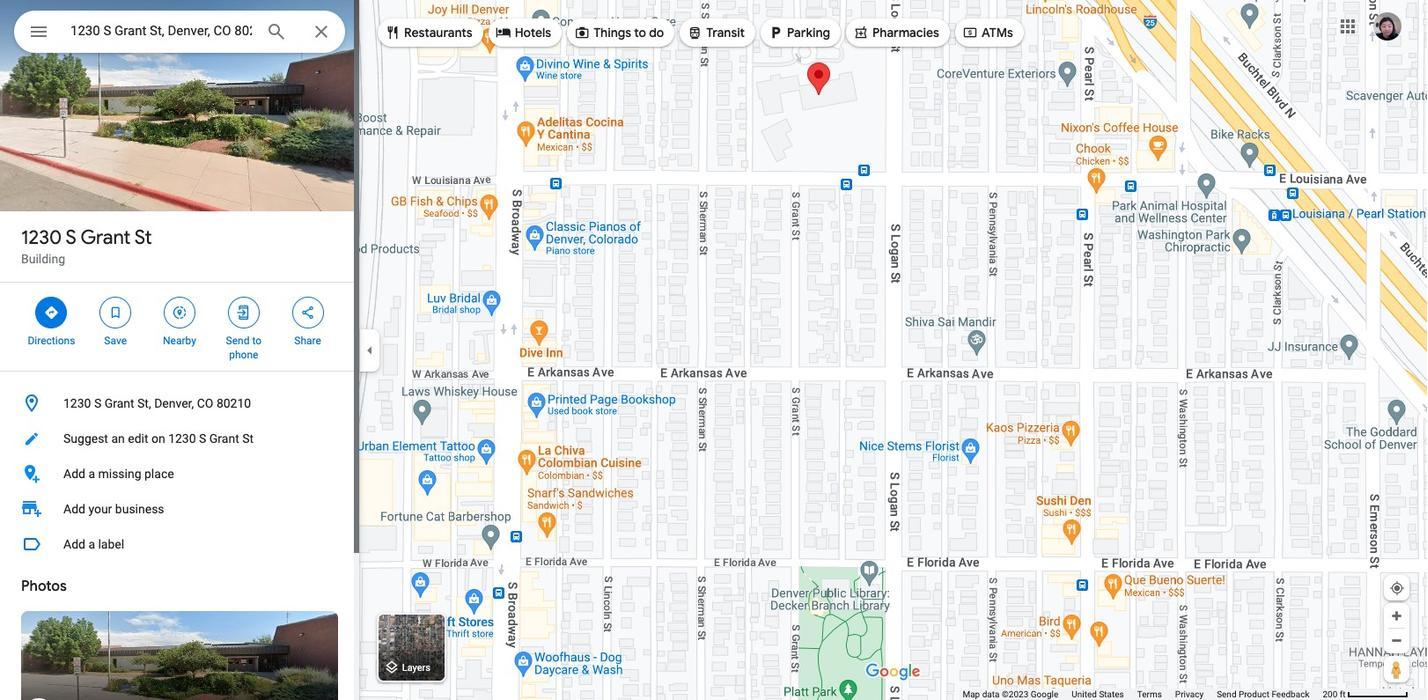 Task type: describe. For each thing, give the bounding box(es) containing it.
directions
[[28, 335, 75, 347]]

none field inside 1230 s grant st, denver, co 80210 field
[[70, 20, 252, 41]]

1230 inside button
[[168, 431, 196, 446]]

1230 s grant st main content
[[0, 0, 359, 700]]

1230 for st,
[[63, 396, 91, 410]]


[[687, 23, 703, 42]]

a for missing
[[88, 467, 95, 481]]

data
[[982, 689, 1000, 699]]

share
[[294, 335, 321, 347]]

1230 s grant st, denver, co 80210 button
[[0, 386, 359, 421]]

atms
[[982, 25, 1013, 41]]

actions for 1230 s grant st region
[[0, 283, 359, 371]]

co
[[197, 396, 213, 410]]

to inside  things to do
[[634, 25, 646, 41]]


[[236, 303, 252, 322]]

80210
[[217, 396, 251, 410]]

suggest an edit on 1230 s grant st button
[[0, 421, 359, 456]]

google
[[1031, 689, 1059, 699]]

pharmacies
[[873, 25, 939, 41]]

zoom out image
[[1390, 634, 1404, 647]]

phone
[[229, 349, 258, 361]]

send for send to phone
[[226, 335, 250, 347]]


[[962, 23, 978, 42]]

200 ft
[[1323, 689, 1346, 699]]

map data ©2023 google
[[963, 689, 1059, 699]]

your
[[88, 502, 112, 516]]

s inside button
[[199, 431, 206, 446]]


[[385, 23, 401, 42]]

 pharmacies
[[853, 23, 939, 42]]

1230 s grant st, denver, co 80210
[[63, 396, 251, 410]]

add a missing place button
[[0, 456, 359, 491]]

grant for st
[[81, 225, 131, 250]]

add a label button
[[0, 527, 359, 562]]

product
[[1239, 689, 1270, 699]]

st,
[[137, 396, 151, 410]]

show your location image
[[1390, 580, 1405, 596]]


[[574, 23, 590, 42]]

privacy button
[[1175, 689, 1204, 700]]

an
[[111, 431, 125, 446]]

suggest an edit on 1230 s grant st
[[63, 431, 254, 446]]

a for label
[[88, 537, 95, 551]]

building
[[21, 252, 65, 266]]

suggest
[[63, 431, 108, 446]]


[[172, 303, 188, 322]]

add a missing place
[[63, 467, 174, 481]]

1230 s grant st building
[[21, 225, 152, 266]]

terms button
[[1137, 689, 1162, 700]]


[[300, 303, 316, 322]]

ft
[[1340, 689, 1346, 699]]

restaurants
[[404, 25, 473, 41]]

transit
[[706, 25, 745, 41]]


[[28, 19, 49, 44]]

states
[[1099, 689, 1124, 699]]

©2023
[[1002, 689, 1029, 699]]

st inside button
[[242, 431, 254, 446]]

add for add a missing place
[[63, 467, 85, 481]]


[[108, 303, 123, 322]]

add your business
[[63, 502, 164, 516]]

things
[[594, 25, 631, 41]]

 search field
[[14, 11, 345, 56]]

united
[[1072, 689, 1097, 699]]

200 ft button
[[1323, 689, 1409, 699]]



Task type: vqa. For each thing, say whether or not it's contained in the screenshot.


Task type: locate. For each thing, give the bounding box(es) containing it.
 things to do
[[574, 23, 664, 42]]

1 vertical spatial to
[[252, 335, 262, 347]]

show street view coverage image
[[1384, 656, 1410, 682]]

2 a from the top
[[88, 537, 95, 551]]

google account: michele murakami  
(michele.murakami@adept.ai) image
[[1374, 12, 1402, 40]]

add your business link
[[0, 491, 359, 527]]

s inside button
[[94, 396, 101, 410]]

photos
[[21, 578, 67, 595]]

1230 S Grant St, Denver, CO 80210 field
[[14, 11, 345, 53]]

layers
[[402, 662, 431, 674]]

 button
[[14, 11, 63, 56]]


[[853, 23, 869, 42]]

united states button
[[1072, 689, 1124, 700]]

0 vertical spatial add
[[63, 467, 85, 481]]

save
[[104, 335, 127, 347]]

1 horizontal spatial send
[[1217, 689, 1237, 699]]

add inside button
[[63, 467, 85, 481]]

on
[[151, 431, 165, 446]]

to inside send to phone
[[252, 335, 262, 347]]

1230
[[21, 225, 62, 250], [63, 396, 91, 410], [168, 431, 196, 446]]

0 vertical spatial grant
[[81, 225, 131, 250]]

send inside button
[[1217, 689, 1237, 699]]

a
[[88, 467, 95, 481], [88, 537, 95, 551]]

1 vertical spatial send
[[1217, 689, 1237, 699]]

edit
[[128, 431, 148, 446]]

label
[[98, 537, 124, 551]]

grant down 80210
[[209, 431, 239, 446]]

2 horizontal spatial s
[[199, 431, 206, 446]]

0 vertical spatial 1230
[[21, 225, 62, 250]]

0 vertical spatial send
[[226, 335, 250, 347]]

a inside button
[[88, 467, 95, 481]]

footer
[[963, 689, 1323, 700]]

united states
[[1072, 689, 1124, 699]]

footer containing map data ©2023 google
[[963, 689, 1323, 700]]

footer inside google maps "element"
[[963, 689, 1323, 700]]

grant inside 1230 s grant st building
[[81, 225, 131, 250]]

1 vertical spatial a
[[88, 537, 95, 551]]

privacy
[[1175, 689, 1204, 699]]

s for st
[[66, 225, 77, 250]]

to up phone
[[252, 335, 262, 347]]

0 vertical spatial to
[[634, 25, 646, 41]]

s inside 1230 s grant st building
[[66, 225, 77, 250]]

send for send product feedback
[[1217, 689, 1237, 699]]

add for add a label
[[63, 537, 85, 551]]

do
[[649, 25, 664, 41]]

0 horizontal spatial st
[[135, 225, 152, 250]]

send product feedback
[[1217, 689, 1310, 699]]

0 horizontal spatial 1230
[[21, 225, 62, 250]]

0 horizontal spatial s
[[66, 225, 77, 250]]

 transit
[[687, 23, 745, 42]]

 hotels
[[495, 23, 551, 42]]

grant left "st,"
[[104, 396, 134, 410]]

to
[[634, 25, 646, 41], [252, 335, 262, 347]]

 parking
[[768, 23, 830, 42]]


[[495, 23, 511, 42]]

2 vertical spatial 1230
[[168, 431, 196, 446]]

add left the your
[[63, 502, 85, 516]]

2 add from the top
[[63, 502, 85, 516]]

1 horizontal spatial 1230
[[63, 396, 91, 410]]

s for st,
[[94, 396, 101, 410]]

1 vertical spatial st
[[242, 431, 254, 446]]

0 vertical spatial st
[[135, 225, 152, 250]]

2 horizontal spatial 1230
[[168, 431, 196, 446]]

0 horizontal spatial to
[[252, 335, 262, 347]]

2 vertical spatial s
[[199, 431, 206, 446]]

business
[[115, 502, 164, 516]]

1230 inside button
[[63, 396, 91, 410]]

nearby
[[163, 335, 196, 347]]

place
[[144, 467, 174, 481]]

send
[[226, 335, 250, 347], [1217, 689, 1237, 699]]

send left product
[[1217, 689, 1237, 699]]

1 horizontal spatial s
[[94, 396, 101, 410]]

missing
[[98, 467, 141, 481]]

a left label
[[88, 537, 95, 551]]

send product feedback button
[[1217, 689, 1310, 700]]

1 a from the top
[[88, 467, 95, 481]]

1 vertical spatial s
[[94, 396, 101, 410]]

1 vertical spatial 1230
[[63, 396, 91, 410]]

 atms
[[962, 23, 1013, 42]]

1 horizontal spatial to
[[634, 25, 646, 41]]

1 add from the top
[[63, 467, 85, 481]]

zoom in image
[[1390, 609, 1404, 623]]

1230 inside 1230 s grant st building
[[21, 225, 62, 250]]

collapse side panel image
[[360, 340, 380, 360]]

add for add your business
[[63, 502, 85, 516]]

1230 up building
[[21, 225, 62, 250]]

terms
[[1137, 689, 1162, 699]]

add down suggest
[[63, 467, 85, 481]]

0 vertical spatial s
[[66, 225, 77, 250]]

parking
[[787, 25, 830, 41]]

1 vertical spatial grant
[[104, 396, 134, 410]]

add
[[63, 467, 85, 481], [63, 502, 85, 516], [63, 537, 85, 551]]

st inside 1230 s grant st building
[[135, 225, 152, 250]]

map
[[963, 689, 980, 699]]

2 vertical spatial add
[[63, 537, 85, 551]]


[[768, 23, 784, 42]]

grant
[[81, 225, 131, 250], [104, 396, 134, 410], [209, 431, 239, 446]]

google maps element
[[0, 0, 1427, 700]]

None field
[[70, 20, 252, 41]]

1230 right on
[[168, 431, 196, 446]]

1230 for st
[[21, 225, 62, 250]]

1230 up suggest
[[63, 396, 91, 410]]

0 vertical spatial a
[[88, 467, 95, 481]]

add left label
[[63, 537, 85, 551]]

to left do at the top
[[634, 25, 646, 41]]

a inside button
[[88, 537, 95, 551]]

send to phone
[[226, 335, 262, 361]]

a left missing
[[88, 467, 95, 481]]

200
[[1323, 689, 1338, 699]]

add inside button
[[63, 537, 85, 551]]

send inside send to phone
[[226, 335, 250, 347]]

 restaurants
[[385, 23, 473, 42]]

grant for st,
[[104, 396, 134, 410]]

1 horizontal spatial st
[[242, 431, 254, 446]]

st
[[135, 225, 152, 250], [242, 431, 254, 446]]

send up phone
[[226, 335, 250, 347]]

add a label
[[63, 537, 124, 551]]

denver,
[[154, 396, 194, 410]]

0 horizontal spatial send
[[226, 335, 250, 347]]

grant inside button
[[209, 431, 239, 446]]

feedback
[[1272, 689, 1310, 699]]

grant up ''
[[81, 225, 131, 250]]

grant inside button
[[104, 396, 134, 410]]


[[43, 303, 59, 322]]

3 add from the top
[[63, 537, 85, 551]]

2 vertical spatial grant
[[209, 431, 239, 446]]

1 vertical spatial add
[[63, 502, 85, 516]]

s
[[66, 225, 77, 250], [94, 396, 101, 410], [199, 431, 206, 446]]

hotels
[[515, 25, 551, 41]]



